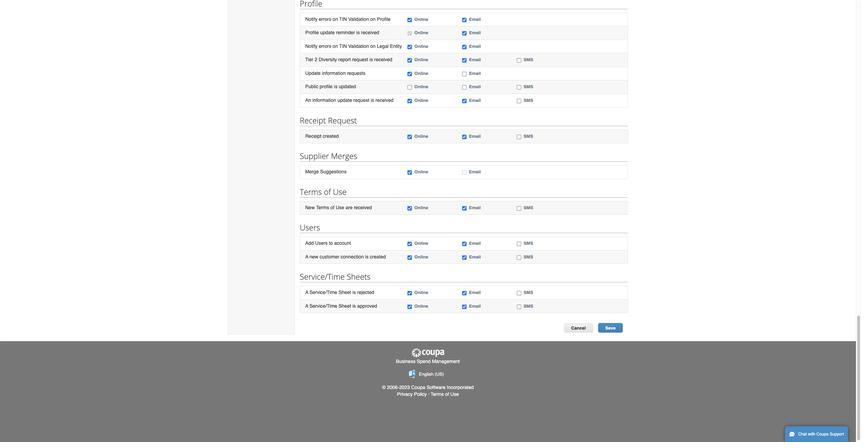 Task type: vqa. For each thing, say whether or not it's contained in the screenshot.
$ 42.8M
no



Task type: locate. For each thing, give the bounding box(es) containing it.
9 sms from the top
[[524, 304, 533, 309]]

email
[[469, 17, 481, 22], [469, 30, 481, 35], [469, 44, 481, 49], [469, 57, 481, 62], [469, 71, 481, 76], [469, 84, 481, 89], [469, 98, 481, 103], [469, 134, 481, 139], [469, 169, 481, 174], [469, 205, 481, 210], [469, 241, 481, 246], [469, 254, 481, 259], [469, 290, 481, 295], [469, 304, 481, 309]]

notify up tier
[[305, 43, 318, 49]]

0 vertical spatial a
[[305, 254, 308, 259]]

validation up reminder
[[348, 16, 369, 22]]

online for public profile is updated
[[415, 84, 428, 89]]

information down profile
[[313, 97, 336, 103]]

0 vertical spatial notify
[[305, 16, 318, 22]]

update left reminder
[[320, 30, 335, 35]]

0 horizontal spatial profile
[[305, 30, 319, 35]]

reminder
[[336, 30, 355, 35]]

©
[[382, 385, 386, 390]]

4 sms from the top
[[524, 134, 533, 139]]

2 vertical spatial service/time
[[310, 303, 337, 309]]

profile
[[320, 84, 333, 89]]

1 horizontal spatial profile
[[377, 16, 391, 22]]

1 vertical spatial update
[[338, 97, 352, 103]]

online for tier 2 diversity report request is received
[[415, 57, 428, 62]]

2 online from the top
[[415, 30, 428, 35]]

0 vertical spatial receipt
[[300, 115, 326, 126]]

use down incorporated
[[451, 392, 459, 397]]

merge
[[305, 169, 319, 174]]

7 online from the top
[[415, 98, 428, 103]]

2 errors from the top
[[319, 43, 331, 49]]

a new customer connection is created
[[305, 254, 386, 259]]

terms of use
[[300, 186, 347, 197], [431, 392, 459, 397]]

3 sms from the top
[[524, 98, 533, 103]]

12 email from the top
[[469, 254, 481, 259]]

5 online from the top
[[415, 71, 428, 76]]

5 sms from the top
[[524, 205, 533, 210]]

1 online from the top
[[415, 17, 428, 22]]

profile up legal in the left top of the page
[[377, 16, 391, 22]]

2 vertical spatial use
[[451, 392, 459, 397]]

created down the receipt request
[[323, 133, 339, 139]]

new
[[310, 254, 318, 259]]

2 notify from the top
[[305, 43, 318, 49]]

terms right new
[[316, 205, 329, 210]]

1 sheet from the top
[[339, 290, 351, 295]]

2 tin from the top
[[339, 43, 347, 49]]

notify for notify errors on tin validation on legal entity
[[305, 43, 318, 49]]

profile
[[377, 16, 391, 22], [305, 30, 319, 35]]

errors up profile update reminder is received
[[319, 16, 331, 22]]

0 vertical spatial of
[[324, 186, 331, 197]]

online
[[415, 17, 428, 22], [415, 30, 428, 35], [415, 44, 428, 49], [415, 57, 428, 62], [415, 71, 428, 76], [415, 84, 428, 89], [415, 98, 428, 103], [415, 134, 428, 139], [415, 169, 428, 174], [415, 205, 428, 210], [415, 241, 428, 246], [415, 254, 428, 259], [415, 290, 428, 295], [415, 304, 428, 309]]

sheets
[[347, 271, 371, 282]]

online for a new customer connection is created
[[415, 254, 428, 259]]

save button
[[598, 323, 623, 333]]

report
[[338, 57, 351, 62]]

request
[[352, 57, 368, 62], [354, 97, 370, 103]]

email for notify errors on tin validation on legal entity
[[469, 44, 481, 49]]

1 vertical spatial coupa
[[817, 432, 829, 437]]

3 online from the top
[[415, 44, 428, 49]]

14 email from the top
[[469, 304, 481, 309]]

2 validation from the top
[[348, 43, 369, 49]]

a
[[305, 254, 308, 259], [305, 290, 308, 295], [305, 303, 308, 309]]

use
[[333, 186, 347, 197], [336, 205, 344, 210], [451, 392, 459, 397]]

supplier merges
[[300, 150, 357, 161]]

receipt created
[[305, 133, 339, 139]]

9 email from the top
[[469, 169, 481, 174]]

13 online from the top
[[415, 290, 428, 295]]

1 horizontal spatial update
[[338, 97, 352, 103]]

2 a from the top
[[305, 290, 308, 295]]

1 notify from the top
[[305, 16, 318, 22]]

10 email from the top
[[469, 205, 481, 210]]

2 sms from the top
[[524, 84, 533, 89]]

users
[[300, 222, 320, 233], [315, 240, 328, 246]]

1 horizontal spatial created
[[370, 254, 386, 259]]

2 vertical spatial a
[[305, 303, 308, 309]]

add users to account
[[305, 240, 351, 246]]

information up public profile is updated
[[322, 70, 346, 76]]

receipt up supplier
[[305, 133, 322, 139]]

of left are
[[331, 205, 335, 210]]

sheet down a service/time sheet is rejected
[[339, 303, 351, 309]]

0 vertical spatial sheet
[[339, 290, 351, 295]]

service/time down a service/time sheet is rejected
[[310, 303, 337, 309]]

5 email from the top
[[469, 71, 481, 76]]

1 validation from the top
[[348, 16, 369, 22]]

14 online from the top
[[415, 304, 428, 309]]

a for a new customer connection is created
[[305, 254, 308, 259]]

1 errors from the top
[[319, 16, 331, 22]]

approved
[[357, 303, 377, 309]]

© 2006-2023 coupa software incorporated
[[382, 385, 474, 390]]

coupa
[[411, 385, 426, 390], [817, 432, 829, 437]]

customer
[[320, 254, 339, 259]]

2 email from the top
[[469, 30, 481, 35]]

10 online from the top
[[415, 205, 428, 210]]

software
[[427, 385, 446, 390]]

1 vertical spatial notify
[[305, 43, 318, 49]]

1 vertical spatial validation
[[348, 43, 369, 49]]

1 vertical spatial a
[[305, 290, 308, 295]]

of up new terms of use are received
[[324, 186, 331, 197]]

4 email from the top
[[469, 57, 481, 62]]

support
[[830, 432, 844, 437]]

sheet up a service/time sheet is approved
[[339, 290, 351, 295]]

0 horizontal spatial update
[[320, 30, 335, 35]]

of down software at the bottom of the page
[[445, 392, 449, 397]]

2 vertical spatial of
[[445, 392, 449, 397]]

entity
[[390, 43, 402, 49]]

update
[[320, 30, 335, 35], [338, 97, 352, 103]]

is
[[356, 30, 360, 35], [370, 57, 373, 62], [334, 84, 338, 89], [371, 97, 374, 103], [365, 254, 369, 259], [353, 290, 356, 295], [353, 303, 356, 309]]

english (us)
[[419, 372, 444, 377]]

8 online from the top
[[415, 134, 428, 139]]

1 tin from the top
[[339, 16, 347, 22]]

privacy policy link
[[397, 392, 427, 397]]

None checkbox
[[408, 31, 412, 36], [462, 31, 467, 36], [462, 45, 467, 49], [408, 58, 412, 63], [462, 58, 467, 63], [462, 72, 467, 76], [408, 85, 412, 90], [462, 85, 467, 90], [517, 85, 521, 90], [462, 99, 467, 103], [517, 99, 521, 103], [462, 135, 467, 139], [517, 135, 521, 139], [408, 170, 412, 175], [462, 170, 467, 175], [462, 206, 467, 211], [408, 242, 412, 246], [517, 242, 521, 246], [517, 255, 521, 260], [462, 291, 467, 296], [408, 305, 412, 309], [517, 305, 521, 309], [408, 31, 412, 36], [462, 31, 467, 36], [462, 45, 467, 49], [408, 58, 412, 63], [462, 58, 467, 63], [462, 72, 467, 76], [408, 85, 412, 90], [462, 85, 467, 90], [517, 85, 521, 90], [462, 99, 467, 103], [517, 99, 521, 103], [462, 135, 467, 139], [517, 135, 521, 139], [408, 170, 412, 175], [462, 170, 467, 175], [462, 206, 467, 211], [408, 242, 412, 246], [517, 242, 521, 246], [517, 255, 521, 260], [462, 291, 467, 296], [408, 305, 412, 309], [517, 305, 521, 309]]

english
[[419, 372, 434, 377]]

online for new terms of use are received
[[415, 205, 428, 210]]

of
[[324, 186, 331, 197], [331, 205, 335, 210], [445, 392, 449, 397]]

privacy
[[397, 392, 413, 397]]

information
[[322, 70, 346, 76], [313, 97, 336, 103]]

1 vertical spatial tin
[[339, 43, 347, 49]]

tin up profile update reminder is received
[[339, 16, 347, 22]]

7 email from the top
[[469, 98, 481, 103]]

requests
[[347, 70, 366, 76]]

0 horizontal spatial created
[[323, 133, 339, 139]]

tin down profile update reminder is received
[[339, 43, 347, 49]]

use left are
[[336, 205, 344, 210]]

request down updated at the top left
[[354, 97, 370, 103]]

0 horizontal spatial coupa
[[411, 385, 426, 390]]

coupa right with
[[817, 432, 829, 437]]

profile up tier
[[305, 30, 319, 35]]

0 vertical spatial tin
[[339, 16, 347, 22]]

on up notify errors on tin validation on legal entity
[[370, 16, 376, 22]]

1 vertical spatial service/time
[[310, 290, 337, 295]]

0 vertical spatial service/time
[[300, 271, 345, 282]]

spend
[[417, 359, 431, 364]]

sms
[[524, 57, 533, 62], [524, 84, 533, 89], [524, 98, 533, 103], [524, 134, 533, 139], [524, 205, 533, 210], [524, 241, 533, 246], [524, 254, 533, 259], [524, 290, 533, 295], [524, 304, 533, 309]]

3 email from the top
[[469, 44, 481, 49]]

created
[[323, 133, 339, 139], [370, 254, 386, 259]]

6 online from the top
[[415, 84, 428, 89]]

public
[[305, 84, 318, 89]]

policy
[[414, 392, 427, 397]]

1 sms from the top
[[524, 57, 533, 62]]

terms of use down merge suggestions
[[300, 186, 347, 197]]

email for receipt created
[[469, 134, 481, 139]]

1 horizontal spatial coupa
[[817, 432, 829, 437]]

service/time
[[300, 271, 345, 282], [310, 290, 337, 295], [310, 303, 337, 309]]

1 email from the top
[[469, 17, 481, 22]]

an information update request is received
[[305, 97, 394, 103]]

1 vertical spatial receipt
[[305, 133, 322, 139]]

errors up diversity
[[319, 43, 331, 49]]

6 sms from the top
[[524, 241, 533, 246]]

3 a from the top
[[305, 303, 308, 309]]

4 online from the top
[[415, 57, 428, 62]]

8 email from the top
[[469, 134, 481, 139]]

tin
[[339, 16, 347, 22], [339, 43, 347, 49]]

terms up new
[[300, 186, 322, 197]]

online for merge suggestions
[[415, 169, 428, 174]]

to
[[329, 240, 333, 246]]

account
[[334, 240, 351, 246]]

1 vertical spatial sheet
[[339, 303, 351, 309]]

0 vertical spatial request
[[352, 57, 368, 62]]

receipt for receipt created
[[305, 133, 322, 139]]

a for a service/time sheet is rejected
[[305, 290, 308, 295]]

service/time down service/time sheets
[[310, 290, 337, 295]]

received
[[361, 30, 379, 35], [374, 57, 392, 62], [376, 97, 394, 103], [354, 205, 372, 210]]

0 vertical spatial terms
[[300, 186, 322, 197]]

2 sheet from the top
[[339, 303, 351, 309]]

new terms of use are received
[[305, 205, 372, 210]]

11 online from the top
[[415, 241, 428, 246]]

0 vertical spatial users
[[300, 222, 320, 233]]

8 sms from the top
[[524, 290, 533, 295]]

receipt up receipt created
[[300, 115, 326, 126]]

coupa up policy on the bottom left
[[411, 385, 426, 390]]

email for public profile is updated
[[469, 84, 481, 89]]

email for profile update reminder is received
[[469, 30, 481, 35]]

1 vertical spatial profile
[[305, 30, 319, 35]]

on left legal in the left top of the page
[[370, 43, 376, 49]]

merges
[[331, 150, 357, 161]]

notify up profile update reminder is received
[[305, 16, 318, 22]]

0 vertical spatial use
[[333, 186, 347, 197]]

1 vertical spatial created
[[370, 254, 386, 259]]

created right connection
[[370, 254, 386, 259]]

6 email from the top
[[469, 84, 481, 89]]

users left to
[[315, 240, 328, 246]]

use up new terms of use are received
[[333, 186, 347, 197]]

11 email from the top
[[469, 241, 481, 246]]

validation
[[348, 16, 369, 22], [348, 43, 369, 49]]

update down updated at the top left
[[338, 97, 352, 103]]

sheet
[[339, 290, 351, 295], [339, 303, 351, 309]]

1 vertical spatial information
[[313, 97, 336, 103]]

0 vertical spatial validation
[[348, 16, 369, 22]]

terms
[[300, 186, 322, 197], [316, 205, 329, 210], [431, 392, 444, 397]]

request up 'requests'
[[352, 57, 368, 62]]

email for an information update request is received
[[469, 98, 481, 103]]

users up 'add' at the left
[[300, 222, 320, 233]]

0 vertical spatial coupa
[[411, 385, 426, 390]]

1 vertical spatial terms
[[316, 205, 329, 210]]

None checkbox
[[408, 18, 412, 22], [462, 18, 467, 22], [408, 45, 412, 49], [517, 58, 521, 63], [408, 72, 412, 76], [408, 99, 412, 103], [408, 135, 412, 139], [408, 206, 412, 211], [517, 206, 521, 211], [462, 242, 467, 246], [408, 255, 412, 260], [462, 255, 467, 260], [408, 291, 412, 296], [517, 291, 521, 296], [462, 305, 467, 309], [408, 18, 412, 22], [462, 18, 467, 22], [408, 45, 412, 49], [517, 58, 521, 63], [408, 72, 412, 76], [408, 99, 412, 103], [408, 135, 412, 139], [408, 206, 412, 211], [517, 206, 521, 211], [462, 242, 467, 246], [408, 255, 412, 260], [462, 255, 467, 260], [408, 291, 412, 296], [517, 291, 521, 296], [462, 305, 467, 309]]

sms for public profile is updated
[[524, 84, 533, 89]]

12 online from the top
[[415, 254, 428, 259]]

coupa supplier portal image
[[411, 348, 445, 358]]

13 email from the top
[[469, 290, 481, 295]]

notify for notify errors on tin validation on profile
[[305, 16, 318, 22]]

errors
[[319, 16, 331, 22], [319, 43, 331, 49]]

terms of use down software at the bottom of the page
[[431, 392, 459, 397]]

are
[[346, 205, 353, 210]]

1 a from the top
[[305, 254, 308, 259]]

validation up 'tier 2 diversity report request is received'
[[348, 43, 369, 49]]

online for a service/time sheet is rejected
[[415, 290, 428, 295]]

0 vertical spatial errors
[[319, 16, 331, 22]]

sms for new terms of use are received
[[524, 205, 533, 210]]

receipt
[[300, 115, 326, 126], [305, 133, 322, 139]]

7 sms from the top
[[524, 254, 533, 259]]

profile update reminder is received
[[305, 30, 379, 35]]

notify
[[305, 16, 318, 22], [305, 43, 318, 49]]

1 vertical spatial terms of use
[[431, 392, 459, 397]]

sms for an information update request is received
[[524, 98, 533, 103]]

1 vertical spatial errors
[[319, 43, 331, 49]]

service/time down customer
[[300, 271, 345, 282]]

rejected
[[357, 290, 374, 295]]

email for a service/time sheet is rejected
[[469, 290, 481, 295]]

online for notify errors on tin validation on legal entity
[[415, 44, 428, 49]]

on
[[333, 16, 338, 22], [370, 16, 376, 22], [333, 43, 338, 49], [370, 43, 376, 49]]

terms down software at the bottom of the page
[[431, 392, 444, 397]]

0 horizontal spatial terms of use
[[300, 186, 347, 197]]

9 online from the top
[[415, 169, 428, 174]]

0 vertical spatial information
[[322, 70, 346, 76]]



Task type: describe. For each thing, give the bounding box(es) containing it.
supplier
[[300, 150, 329, 161]]

service/time sheets
[[300, 271, 371, 282]]

on down profile update reminder is received
[[333, 43, 338, 49]]

online for add users to account
[[415, 241, 428, 246]]

sms for a service/time sheet is approved
[[524, 304, 533, 309]]

notify errors on tin validation on legal entity
[[305, 43, 402, 49]]

information for an
[[313, 97, 336, 103]]

with
[[808, 432, 816, 437]]

suggestions
[[320, 169, 347, 174]]

email for a service/time sheet is approved
[[469, 304, 481, 309]]

notify errors on tin validation on profile
[[305, 16, 391, 22]]

new
[[305, 205, 315, 210]]

management
[[432, 359, 460, 364]]

sms for a service/time sheet is rejected
[[524, 290, 533, 295]]

cancel link
[[564, 323, 593, 333]]

diversity
[[319, 57, 337, 62]]

1 vertical spatial use
[[336, 205, 344, 210]]

sms for a new customer connection is created
[[524, 254, 533, 259]]

a for a service/time sheet is approved
[[305, 303, 308, 309]]

email for notify errors on tin validation on profile
[[469, 17, 481, 22]]

receipt request
[[300, 115, 357, 126]]

legal
[[377, 43, 389, 49]]

public profile is updated
[[305, 84, 356, 89]]

email for tier 2 diversity report request is received
[[469, 57, 481, 62]]

online for profile update reminder is received
[[415, 30, 428, 35]]

add
[[305, 240, 314, 246]]

validation for profile
[[348, 16, 369, 22]]

sheet for rejected
[[339, 290, 351, 295]]

(us)
[[435, 372, 444, 377]]

service/time for a service/time sheet is approved
[[310, 303, 337, 309]]

sms for receipt created
[[524, 134, 533, 139]]

chat with coupa support
[[799, 432, 844, 437]]

tier
[[305, 57, 313, 62]]

business spend management
[[396, 359, 460, 364]]

sheet for approved
[[339, 303, 351, 309]]

email for merge suggestions
[[469, 169, 481, 174]]

receipt for receipt request
[[300, 115, 326, 126]]

0 vertical spatial update
[[320, 30, 335, 35]]

sms for tier 2 diversity report request is received
[[524, 57, 533, 62]]

1 vertical spatial request
[[354, 97, 370, 103]]

cancel
[[571, 326, 586, 331]]

2006-
[[387, 385, 399, 390]]

a service/time sheet is rejected
[[305, 290, 374, 295]]

1 vertical spatial users
[[315, 240, 328, 246]]

coupa inside button
[[817, 432, 829, 437]]

update
[[305, 70, 321, 76]]

connection
[[341, 254, 364, 259]]

2023
[[399, 385, 410, 390]]

online for notify errors on tin validation on profile
[[415, 17, 428, 22]]

business
[[396, 359, 416, 364]]

online for a service/time sheet is approved
[[415, 304, 428, 309]]

tin for profile
[[339, 16, 347, 22]]

service/time for a service/time sheet is rejected
[[310, 290, 337, 295]]

0 vertical spatial terms of use
[[300, 186, 347, 197]]

chat
[[799, 432, 807, 437]]

validation for legal
[[348, 43, 369, 49]]

request
[[328, 115, 357, 126]]

email for update information requests
[[469, 71, 481, 76]]

email for add users to account
[[469, 241, 481, 246]]

chat with coupa support button
[[785, 426, 849, 442]]

a service/time sheet is approved
[[305, 303, 377, 309]]

online for receipt created
[[415, 134, 428, 139]]

merge suggestions
[[305, 169, 347, 174]]

tin for legal
[[339, 43, 347, 49]]

0 vertical spatial created
[[323, 133, 339, 139]]

errors for notify errors on tin validation on profile
[[319, 16, 331, 22]]

tier 2 diversity report request is received
[[305, 57, 392, 62]]

1 vertical spatial of
[[331, 205, 335, 210]]

sms for add users to account
[[524, 241, 533, 246]]

2 vertical spatial terms
[[431, 392, 444, 397]]

email for a new customer connection is created
[[469, 254, 481, 259]]

incorporated
[[447, 385, 474, 390]]

on up profile update reminder is received
[[333, 16, 338, 22]]

email for new terms of use are received
[[469, 205, 481, 210]]

save
[[605, 326, 616, 331]]

online for update information requests
[[415, 71, 428, 76]]

information for update
[[322, 70, 346, 76]]

an
[[305, 97, 311, 103]]

errors for notify errors on tin validation on legal entity
[[319, 43, 331, 49]]

1 horizontal spatial terms of use
[[431, 392, 459, 397]]

terms of use link
[[431, 392, 459, 397]]

update information requests
[[305, 70, 366, 76]]

2
[[315, 57, 317, 62]]

0 vertical spatial profile
[[377, 16, 391, 22]]

updated
[[339, 84, 356, 89]]

privacy policy
[[397, 392, 427, 397]]

online for an information update request is received
[[415, 98, 428, 103]]



